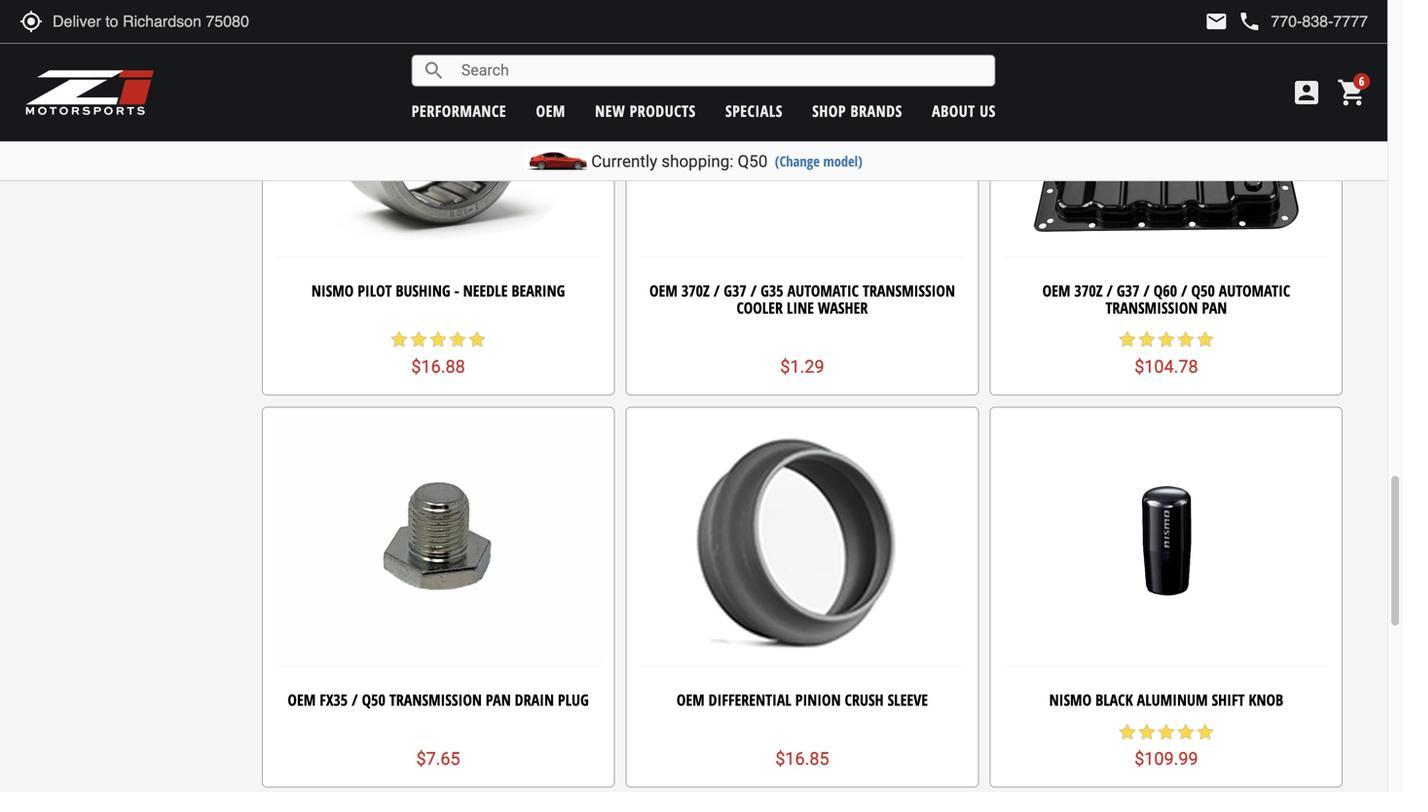Task type: vqa. For each thing, say whether or not it's contained in the screenshot.
1st 'r' from left
no



Task type: describe. For each thing, give the bounding box(es) containing it.
oem 370z / g37 / q60 / q50 automatic transmission pan
[[1043, 280, 1291, 318]]

account_box link
[[1287, 77, 1328, 108]]

-
[[455, 280, 459, 301]]

shop
[[813, 100, 847, 121]]

nismo
[[1050, 689, 1092, 710]]

search
[[423, 59, 446, 82]]

differential
[[709, 689, 792, 710]]

g35
[[761, 280, 784, 301]]

oem for oem 370z / g37 / q60 / q50 automatic transmission pan
[[1043, 280, 1071, 301]]

shop brands link
[[813, 100, 903, 121]]

0 vertical spatial q50
[[738, 151, 768, 171]]

oem 370z / g37 / g35 automatic transmission cooler line washer
[[650, 280, 956, 318]]

performance link
[[412, 100, 507, 121]]

$16.85
[[776, 749, 830, 769]]

products
[[630, 100, 696, 121]]

fx35
[[320, 689, 348, 710]]

bushing
[[396, 280, 451, 301]]

star star star star star $109.99
[[1118, 722, 1216, 769]]

model)
[[824, 151, 863, 170]]

oem for oem fx35 / q50 transmission pan drain plug
[[288, 689, 316, 710]]

about us
[[932, 100, 996, 121]]

oem for oem differential pinion crush sleeve
[[677, 689, 705, 710]]

nismo black aluminum shift knob
[[1050, 689, 1284, 710]]

aluminum
[[1137, 689, 1208, 710]]

new products
[[595, 100, 696, 121]]

oem for oem 370z / g37 / g35 automatic transmission cooler line washer
[[650, 280, 678, 301]]

shop brands
[[813, 100, 903, 121]]

needle
[[463, 280, 508, 301]]

star star star star star $16.88
[[390, 330, 487, 377]]

$16.88
[[412, 356, 465, 377]]

automatic inside the oem 370z / g37 / g35 automatic transmission cooler line washer
[[788, 280, 859, 301]]

$104.78
[[1135, 356, 1199, 377]]

1 vertical spatial pan
[[486, 689, 511, 710]]

$1.29
[[781, 356, 825, 377]]

370z for oem 370z / g37 / q60 / q50 automatic transmission pan
[[1075, 280, 1103, 301]]

Search search field
[[446, 56, 995, 86]]

specials link
[[726, 100, 783, 121]]

pinion
[[796, 689, 841, 710]]

transmission inside the oem 370z / g37 / g35 automatic transmission cooler line washer
[[863, 280, 956, 301]]

brands
[[851, 100, 903, 121]]

knob
[[1249, 689, 1284, 710]]



Task type: locate. For each thing, give the bounding box(es) containing it.
/
[[714, 280, 720, 301], [751, 280, 757, 301], [1107, 280, 1113, 301], [1144, 280, 1150, 301], [1182, 280, 1188, 301], [352, 689, 358, 710]]

mail link
[[1205, 10, 1229, 33]]

nismo pilot bushing - needle bearing
[[312, 280, 565, 301]]

oem inside oem 370z / g37 / q60 / q50 automatic transmission pan
[[1043, 280, 1071, 301]]

1 horizontal spatial automatic
[[1219, 280, 1291, 301]]

g37 left g35
[[724, 280, 747, 301]]

g37 inside oem 370z / g37 / q60 / q50 automatic transmission pan
[[1117, 280, 1140, 301]]

0 horizontal spatial q50
[[362, 689, 386, 710]]

1 horizontal spatial transmission
[[863, 280, 956, 301]]

1 horizontal spatial g37
[[1117, 280, 1140, 301]]

plug
[[558, 689, 589, 710]]

drain
[[515, 689, 554, 710]]

370z
[[682, 280, 710, 301], [1075, 280, 1103, 301]]

2 automatic from the left
[[1219, 280, 1291, 301]]

$7.65
[[416, 749, 460, 769]]

account_box
[[1292, 77, 1323, 108]]

q50 inside oem 370z / g37 / q60 / q50 automatic transmission pan
[[1192, 280, 1216, 301]]

mail phone
[[1205, 10, 1262, 33]]

0 horizontal spatial pan
[[486, 689, 511, 710]]

nismo
[[312, 280, 354, 301]]

currently
[[592, 151, 658, 171]]

oem for oem link
[[536, 100, 566, 121]]

currently shopping: q50 (change model)
[[592, 151, 863, 171]]

oem
[[536, 100, 566, 121], [650, 280, 678, 301], [1043, 280, 1071, 301], [288, 689, 316, 710], [677, 689, 705, 710]]

2 horizontal spatial q50
[[1192, 280, 1216, 301]]

1 horizontal spatial q50
[[738, 151, 768, 171]]

shopping_cart
[[1338, 77, 1369, 108]]

1 g37 from the left
[[724, 280, 747, 301]]

1 horizontal spatial 370z
[[1075, 280, 1103, 301]]

g37 inside the oem 370z / g37 / g35 automatic transmission cooler line washer
[[724, 280, 747, 301]]

pan right q60
[[1203, 297, 1228, 318]]

crush
[[845, 689, 884, 710]]

2 vertical spatial q50
[[362, 689, 386, 710]]

transmission inside oem 370z / g37 / q60 / q50 automatic transmission pan
[[1106, 297, 1199, 318]]

transmission
[[863, 280, 956, 301], [1106, 297, 1199, 318], [390, 689, 482, 710]]

phone
[[1239, 10, 1262, 33]]

oem inside the oem 370z / g37 / g35 automatic transmission cooler line washer
[[650, 280, 678, 301]]

q50 right fx35
[[362, 689, 386, 710]]

bearing
[[512, 280, 565, 301]]

washer
[[818, 297, 868, 318]]

2 370z from the left
[[1075, 280, 1103, 301]]

2 g37 from the left
[[1117, 280, 1140, 301]]

$109.99
[[1135, 749, 1199, 769]]

370z left 'cooler'
[[682, 280, 710, 301]]

(change
[[775, 151, 820, 170]]

pan
[[1203, 297, 1228, 318], [486, 689, 511, 710]]

oem fx35 / q50 transmission pan drain plug
[[288, 689, 589, 710]]

q50
[[738, 151, 768, 171], [1192, 280, 1216, 301], [362, 689, 386, 710]]

star
[[390, 330, 409, 349], [409, 330, 429, 349], [429, 330, 448, 349], [448, 330, 468, 349], [468, 330, 487, 349], [1118, 330, 1138, 349], [1138, 330, 1157, 349], [1157, 330, 1177, 349], [1177, 330, 1196, 349], [1196, 330, 1216, 349], [1118, 722, 1138, 742], [1138, 722, 1157, 742], [1157, 722, 1177, 742], [1177, 722, 1196, 742], [1196, 722, 1216, 742]]

370z inside oem 370z / g37 / q60 / q50 automatic transmission pan
[[1075, 280, 1103, 301]]

pilot
[[358, 280, 392, 301]]

q60
[[1154, 280, 1178, 301]]

z1 motorsports logo image
[[24, 68, 155, 117]]

pan left drain
[[486, 689, 511, 710]]

370z for oem 370z / g37 / g35 automatic transmission cooler line washer
[[682, 280, 710, 301]]

mail
[[1205, 10, 1229, 33]]

black
[[1096, 689, 1134, 710]]

370z inside the oem 370z / g37 / g35 automatic transmission cooler line washer
[[682, 280, 710, 301]]

(change model) link
[[775, 151, 863, 170]]

us
[[980, 100, 996, 121]]

automatic right q60
[[1219, 280, 1291, 301]]

new
[[595, 100, 626, 121]]

1 automatic from the left
[[788, 280, 859, 301]]

shopping_cart link
[[1333, 77, 1369, 108]]

performance
[[412, 100, 507, 121]]

g37 for q60
[[1117, 280, 1140, 301]]

automatic inside oem 370z / g37 / q60 / q50 automatic transmission pan
[[1219, 280, 1291, 301]]

0 vertical spatial pan
[[1203, 297, 1228, 318]]

g37
[[724, 280, 747, 301], [1117, 280, 1140, 301]]

1 horizontal spatial pan
[[1203, 297, 1228, 318]]

q50 right q60
[[1192, 280, 1216, 301]]

about
[[932, 100, 976, 121]]

phone link
[[1239, 10, 1369, 33]]

oem link
[[536, 100, 566, 121]]

0 horizontal spatial transmission
[[390, 689, 482, 710]]

0 horizontal spatial 370z
[[682, 280, 710, 301]]

1 370z from the left
[[682, 280, 710, 301]]

q50 left (change
[[738, 151, 768, 171]]

shopping:
[[662, 151, 734, 171]]

0 horizontal spatial g37
[[724, 280, 747, 301]]

g37 left q60
[[1117, 280, 1140, 301]]

pan inside oem 370z / g37 / q60 / q50 automatic transmission pan
[[1203, 297, 1228, 318]]

shift
[[1212, 689, 1245, 710]]

new products link
[[595, 100, 696, 121]]

sleeve
[[888, 689, 928, 710]]

star star star star star $104.78
[[1118, 330, 1216, 377]]

2 horizontal spatial transmission
[[1106, 297, 1199, 318]]

370z left q60
[[1075, 280, 1103, 301]]

0 horizontal spatial automatic
[[788, 280, 859, 301]]

g37 for g35
[[724, 280, 747, 301]]

cooler
[[737, 297, 783, 318]]

about us link
[[932, 100, 996, 121]]

oem differential pinion crush sleeve
[[677, 689, 928, 710]]

automatic
[[788, 280, 859, 301], [1219, 280, 1291, 301]]

automatic right g35
[[788, 280, 859, 301]]

specials
[[726, 100, 783, 121]]

1 vertical spatial q50
[[1192, 280, 1216, 301]]

my_location
[[19, 10, 43, 33]]

line
[[787, 297, 814, 318]]



